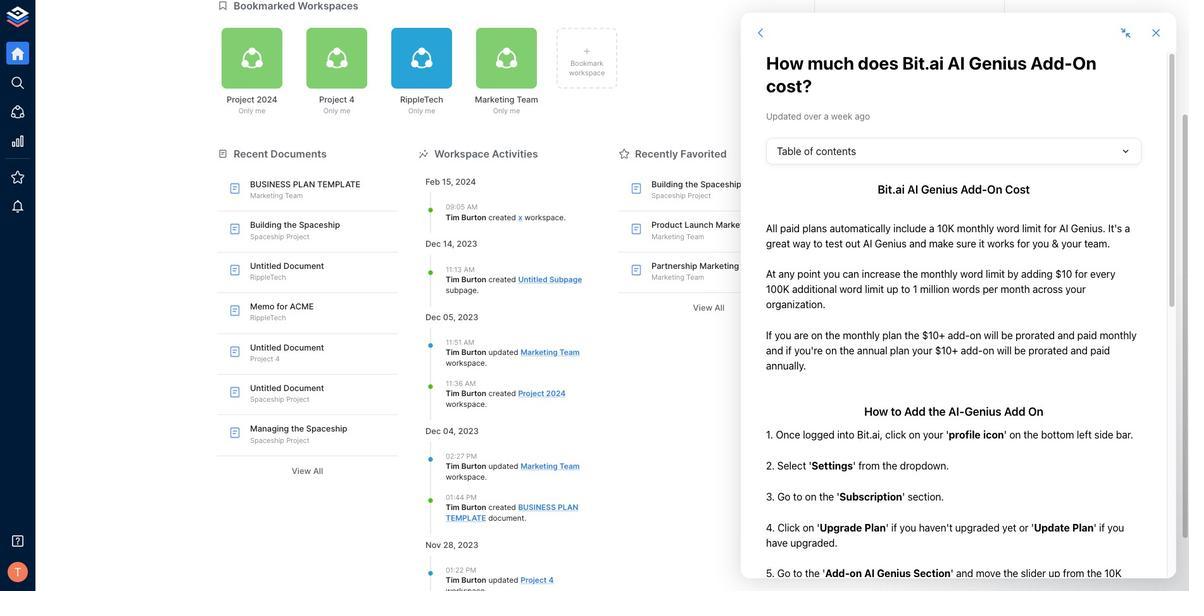 Task type: vqa. For each thing, say whether or not it's contained in the screenshot.


Task type: locate. For each thing, give the bounding box(es) containing it.
spaceship up product
[[652, 191, 686, 200]]

business for business plan template marketing team
[[250, 179, 291, 189]]

4 me from the left
[[510, 106, 520, 115]]

project inside 11:36 am tim burton created project 2024 workspace .
[[518, 389, 544, 398]]

4 tim from the top
[[446, 389, 460, 398]]

template inside business plan template marketing team
[[317, 179, 361, 189]]

untitled down memo for acme rippletech
[[250, 342, 281, 352]]

view all down managing the spaceship spaceship project
[[292, 466, 323, 476]]

0 horizontal spatial view
[[292, 466, 311, 476]]

1 horizontal spatial template
[[446, 514, 486, 523]]

2024 up recent documents
[[257, 94, 277, 104]]

. inside 02:27 pm tim burton updated marketing team workspace .
[[485, 472, 487, 482]]

burton inside 01:22 pm tim burton updated project 4
[[461, 576, 486, 585]]

4 inside project 4 only me
[[349, 94, 355, 104]]

workspace
[[434, 147, 490, 160]]

burton for 11:13 am tim burton created untitled subpage subpage .
[[461, 275, 486, 284]]

product
[[652, 220, 683, 230]]

the down business plan template marketing team
[[284, 220, 297, 230]]

. for 11:51 am tim burton updated marketing team workspace .
[[485, 358, 487, 368]]

all down partnership marketing plan
[[715, 303, 725, 313]]

view all button down partnership marketing plan
[[619, 298, 799, 318]]

burton inside 11:51 am tim burton updated marketing team workspace .
[[461, 348, 486, 357]]

0 vertical spatial view all button
[[619, 298, 799, 318]]

marketing team down product
[[652, 232, 704, 241]]

pm right 02:27
[[466, 452, 477, 461]]

01:44
[[446, 493, 464, 502]]

business inside business plan template
[[518, 503, 556, 512]]

1 vertical spatial plan
[[558, 503, 578, 512]]

2 marketing team link from the top
[[521, 462, 580, 471]]

tim for 11:51 am tim burton updated marketing team workspace .
[[446, 348, 460, 357]]

the inside building the spaceship spaceship project
[[284, 220, 297, 230]]

1 vertical spatial view all button
[[217, 462, 398, 481]]

view all down partnership marketing plan
[[693, 303, 725, 313]]

dialog
[[741, 13, 1177, 579]]

x
[[518, 212, 523, 222]]

document
[[488, 514, 524, 523]]

business for business plan template
[[518, 503, 556, 512]]

created left project 2024 link
[[489, 389, 516, 398]]

1 horizontal spatial business
[[518, 503, 556, 512]]

document for untitled document spaceship project
[[284, 383, 324, 393]]

spaceship down business plan template marketing team
[[299, 220, 340, 230]]

2 vertical spatial pm
[[466, 566, 476, 575]]

15,
[[442, 177, 453, 187]]

1 vertical spatial document
[[284, 342, 324, 352]]

2 horizontal spatial 2024
[[546, 389, 566, 398]]

recently
[[635, 147, 678, 160]]

document down untitled document project 4
[[284, 383, 324, 393]]

untitled inside 11:13 am tim burton created untitled subpage subpage .
[[518, 275, 548, 284]]

updated up 11:36 am tim burton created project 2024 workspace .
[[489, 348, 518, 357]]

project
[[227, 94, 255, 104], [319, 94, 347, 104], [688, 191, 711, 200], [286, 232, 309, 241], [250, 355, 273, 363], [518, 389, 544, 398], [286, 395, 309, 404], [286, 436, 309, 445], [521, 576, 547, 585]]

0 vertical spatial business
[[250, 179, 291, 189]]

view all button
[[619, 298, 799, 318], [217, 462, 398, 481]]

updated up tim burton created
[[489, 462, 518, 471]]

1 horizontal spatial view all
[[693, 303, 725, 313]]

used
[[873, 62, 892, 71]]

pm for marketing
[[466, 452, 477, 461]]

dec left 04,
[[426, 426, 441, 436]]

. inside 11:36 am tim burton created project 2024 workspace .
[[485, 399, 487, 409]]

0 vertical spatial dec
[[426, 239, 441, 249]]

rippletech
[[400, 94, 443, 104], [250, 273, 286, 282], [250, 314, 286, 323]]

2023 right 14, at the left
[[457, 239, 477, 249]]

marketing team link up business plan template link
[[521, 462, 580, 471]]

untitled up memo
[[250, 261, 281, 271]]

1 vertical spatial 4
[[275, 355, 280, 363]]

0 vertical spatial view
[[693, 303, 713, 313]]

document for untitled document rippletech
[[284, 261, 324, 271]]

. inside 11:51 am tim burton updated marketing team workspace .
[[485, 358, 487, 368]]

0 horizontal spatial 2024
[[257, 94, 277, 104]]

created inside 11:13 am tim burton created untitled subpage subpage .
[[489, 275, 516, 284]]

documents up business plan template marketing team
[[271, 147, 327, 160]]

building up untitled document rippletech
[[250, 220, 282, 230]]

am for untitled
[[464, 265, 475, 274]]

1 me from the left
[[255, 106, 266, 115]]

burton inside 09:05 am tim burton created x workspace .
[[461, 212, 486, 222]]

view
[[693, 303, 713, 313], [292, 466, 311, 476]]

2023
[[457, 239, 477, 249], [458, 312, 479, 322], [458, 426, 479, 436], [458, 540, 479, 550]]

0 vertical spatial marketing team
[[652, 232, 704, 241]]

plan
[[757, 220, 774, 230], [741, 261, 758, 271]]

view down managing the spaceship spaceship project
[[292, 466, 311, 476]]

created inside 09:05 am tim burton created x workspace .
[[489, 212, 516, 222]]

2023 right 05, at left
[[458, 312, 479, 322]]

the
[[685, 179, 698, 189], [284, 220, 297, 230], [291, 424, 304, 434]]

marketing right launch
[[716, 220, 755, 230]]

untitled document project 4
[[250, 342, 324, 363]]

subpage
[[446, 285, 477, 295]]

. inside 09:05 am tim burton created x workspace .
[[564, 212, 566, 222]]

0 vertical spatial rippletech
[[400, 94, 443, 104]]

5 burton from the top
[[461, 462, 486, 471]]

marketing team down partnership
[[652, 273, 704, 282]]

workspace inside 11:51 am tim burton updated marketing team workspace .
[[446, 358, 485, 368]]

view down partnership marketing plan
[[693, 303, 713, 313]]

updated for workspace
[[489, 348, 518, 357]]

1 vertical spatial building
[[250, 220, 282, 230]]

3 me from the left
[[425, 106, 435, 115]]

4 only from the left
[[493, 106, 508, 115]]

created left untitled subpage link at top left
[[489, 275, 516, 284]]

dec left 05, at left
[[426, 312, 441, 322]]

building
[[652, 179, 683, 189], [250, 220, 282, 230]]

workspace right x at the left of the page
[[525, 212, 564, 222]]

marketing team for partnership
[[652, 273, 704, 282]]

1 tim from the top
[[446, 212, 460, 222]]

bookmark workspace
[[569, 59, 605, 77]]

template for business plan template
[[446, 514, 486, 523]]

all
[[715, 303, 725, 313], [313, 466, 323, 476]]

created for x
[[489, 212, 516, 222]]

all down managing the spaceship spaceship project
[[313, 466, 323, 476]]

dec for dec 04, 2023
[[426, 426, 441, 436]]

only inside project 2024 only me
[[239, 106, 253, 115]]

untitled inside the untitled document spaceship project
[[250, 383, 281, 393]]

0 horizontal spatial business
[[250, 179, 291, 189]]

2 document from the top
[[284, 342, 324, 352]]

4
[[349, 94, 355, 104], [275, 355, 280, 363], [549, 576, 554, 585]]

template
[[317, 179, 361, 189], [446, 514, 486, 523]]

documents left used
[[830, 62, 871, 71]]

3 created from the top
[[489, 389, 516, 398]]

1 vertical spatial documents
[[271, 147, 327, 160]]

created
[[489, 212, 516, 222], [489, 275, 516, 284], [489, 389, 516, 398], [489, 503, 516, 512]]

document inside untitled document rippletech
[[284, 261, 324, 271]]

plan inside business plan template marketing team
[[293, 179, 315, 189]]

tim down 02:27
[[446, 462, 460, 471]]

partnership marketing plan
[[652, 261, 758, 271]]

created left the x link
[[489, 212, 516, 222]]

1 horizontal spatial building
[[652, 179, 683, 189]]

the for managing the spaceship spaceship project
[[291, 424, 304, 434]]

the for building the spaceship spaceship project
[[284, 220, 297, 230]]

me for project 4
[[340, 106, 350, 115]]

0 vertical spatial template
[[317, 179, 361, 189]]

view all
[[693, 303, 725, 313], [292, 466, 323, 476]]

tim down 09:05
[[446, 212, 460, 222]]

view all button down managing the spaceship spaceship project
[[217, 462, 398, 481]]

am right 11:36
[[465, 379, 476, 388]]

marketing team link up project 2024 link
[[521, 348, 580, 357]]

marketing down recent documents
[[250, 191, 283, 200]]

am for marketing
[[464, 338, 475, 347]]

documents used
[[830, 62, 892, 71]]

1 horizontal spatial 2024
[[455, 177, 476, 187]]

subpage
[[549, 275, 582, 284]]

only inside rippletech only me
[[408, 106, 423, 115]]

project 2024 only me
[[227, 94, 277, 115]]

7 tim from the top
[[446, 576, 460, 585]]

burton inside 11:36 am tim burton created project 2024 workspace .
[[461, 389, 486, 398]]

workspace
[[569, 68, 605, 77], [525, 212, 564, 222], [446, 358, 485, 368], [446, 399, 485, 409], [446, 472, 485, 482]]

1 vertical spatial rippletech
[[250, 273, 286, 282]]

am right 11:13
[[464, 265, 475, 274]]

0 horizontal spatial all
[[313, 466, 323, 476]]

0 vertical spatial updated
[[489, 348, 518, 357]]

dec left 14, at the left
[[426, 239, 441, 249]]

02:27
[[446, 452, 464, 461]]

2 vertical spatial dec
[[426, 426, 441, 436]]

0 vertical spatial view all
[[693, 303, 725, 313]]

tim down 11:13
[[446, 275, 460, 284]]

business up document
[[518, 503, 556, 512]]

workspace activities
[[434, 147, 538, 160]]

workspace down 11:36
[[446, 399, 485, 409]]

burton for 01:22 pm tim burton updated project 4
[[461, 576, 486, 585]]

managing
[[250, 424, 289, 434]]

2 only from the left
[[323, 106, 338, 115]]

me inside project 4 only me
[[340, 106, 350, 115]]

t button
[[4, 559, 32, 586]]

tim down 11:51
[[446, 348, 460, 357]]

marketing inside marketing team only me
[[475, 94, 515, 104]]

01:22 pm tim burton updated project 4
[[446, 566, 554, 585]]

3 updated from the top
[[489, 576, 518, 585]]

team inside marketing team only me
[[517, 94, 538, 104]]

plan
[[293, 179, 315, 189], [558, 503, 578, 512]]

only inside marketing team only me
[[493, 106, 508, 115]]

only for project 4
[[323, 106, 338, 115]]

2024 down 11:51 am tim burton updated marketing team workspace .
[[546, 389, 566, 398]]

1 vertical spatial marketing team
[[652, 273, 704, 282]]

plan inside business plan template
[[558, 503, 578, 512]]

3 burton from the top
[[461, 348, 486, 357]]

building the spaceship
[[652, 179, 742, 189]]

untitled inside untitled document rippletech
[[250, 261, 281, 271]]

2 marketing team from the top
[[652, 273, 704, 282]]

2 burton from the top
[[461, 275, 486, 284]]

team inside 11:51 am tim burton updated marketing team workspace .
[[560, 348, 580, 357]]

0 horizontal spatial documents
[[271, 147, 327, 160]]

0 horizontal spatial view all
[[292, 466, 323, 476]]

pm up tim burton created
[[466, 493, 477, 502]]

updated for document
[[489, 462, 518, 471]]

2023 right 28,
[[458, 540, 479, 550]]

document inside the untitled document spaceship project
[[284, 383, 324, 393]]

untitled for untitled document spaceship project
[[250, 383, 281, 393]]

1 created from the top
[[489, 212, 516, 222]]

am right 09:05
[[467, 203, 478, 212]]

tim for 11:36 am tim burton created project 2024 workspace .
[[446, 389, 460, 398]]

business inside business plan template marketing team
[[250, 179, 291, 189]]

0 vertical spatial marketing team link
[[521, 348, 580, 357]]

workspace for 02:27 pm tim burton updated marketing team workspace .
[[446, 472, 485, 482]]

project inside managing the spaceship spaceship project
[[286, 436, 309, 445]]

09:05
[[446, 203, 465, 212]]

1 vertical spatial dec
[[426, 312, 441, 322]]

1 only from the left
[[239, 106, 253, 115]]

2024
[[257, 94, 277, 104], [455, 177, 476, 187], [546, 389, 566, 398]]

0 vertical spatial 4
[[349, 94, 355, 104]]

business down recent documents
[[250, 179, 291, 189]]

4 burton from the top
[[461, 389, 486, 398]]

created inside 11:36 am tim burton created project 2024 workspace .
[[489, 389, 516, 398]]

1 horizontal spatial all
[[715, 303, 725, 313]]

me for project 2024
[[255, 106, 266, 115]]

1 vertical spatial view
[[292, 466, 311, 476]]

1 help image from the top
[[814, 166, 1005, 217]]

0 vertical spatial all
[[715, 303, 725, 313]]

burton inside 02:27 pm tim burton updated marketing team workspace .
[[461, 462, 486, 471]]

document down building the spaceship spaceship project
[[284, 261, 324, 271]]

untitled for untitled document project 4
[[250, 342, 281, 352]]

the right managing
[[291, 424, 304, 434]]

1 vertical spatial marketing team link
[[521, 462, 580, 471]]

burton down 11:51
[[461, 348, 486, 357]]

workspace up 01:44 pm
[[446, 472, 485, 482]]

11:13
[[446, 265, 462, 274]]

2 vertical spatial document
[[284, 383, 324, 393]]

help image
[[814, 166, 1005, 217], [814, 230, 1005, 280], [814, 294, 1005, 344], [814, 358, 1005, 408]]

1 vertical spatial all
[[313, 466, 323, 476]]

t
[[14, 565, 21, 579]]

2 created from the top
[[489, 275, 516, 284]]

template inside business plan template
[[446, 514, 486, 523]]

marketing up "workspace activities"
[[475, 94, 515, 104]]

me inside marketing team only me
[[510, 106, 520, 115]]

2 help image from the top
[[814, 230, 1005, 280]]

team inside business plan template marketing team
[[285, 191, 303, 200]]

x link
[[518, 212, 523, 222]]

untitled inside untitled document project 4
[[250, 342, 281, 352]]

workspace inside 11:36 am tim burton created project 2024 workspace .
[[446, 399, 485, 409]]

untitled left subpage
[[518, 275, 548, 284]]

3 document from the top
[[284, 383, 324, 393]]

marketing up business plan template
[[521, 462, 558, 471]]

1 vertical spatial business
[[518, 503, 556, 512]]

tim for 02:27 pm tim burton updated marketing team workspace .
[[446, 462, 460, 471]]

1 dec from the top
[[426, 239, 441, 249]]

1 marketing team link from the top
[[521, 348, 580, 357]]

marketing team
[[652, 232, 704, 241], [652, 273, 704, 282]]

2 vertical spatial 4
[[549, 576, 554, 585]]

created up document .
[[489, 503, 516, 512]]

spaceship up untitled document rippletech
[[250, 232, 284, 241]]

6 tim from the top
[[446, 503, 460, 512]]

building up spaceship project
[[652, 179, 683, 189]]

.
[[564, 212, 566, 222], [477, 285, 479, 295], [485, 358, 487, 368], [485, 399, 487, 409], [485, 472, 487, 482], [524, 514, 527, 523]]

3 tim from the top
[[446, 348, 460, 357]]

burton down 01:22
[[461, 576, 486, 585]]

only
[[239, 106, 253, 115], [323, 106, 338, 115], [408, 106, 423, 115], [493, 106, 508, 115]]

3 help image from the top
[[814, 294, 1005, 344]]

01:44 pm
[[446, 493, 477, 502]]

2023 for nov 28, 2023
[[458, 540, 479, 550]]

updated left project 4 link
[[489, 576, 518, 585]]

spaceship down managing
[[250, 436, 284, 445]]

tim inside 11:36 am tim burton created project 2024 workspace .
[[446, 389, 460, 398]]

2 dec from the top
[[426, 312, 441, 322]]

the inside managing the spaceship spaceship project
[[291, 424, 304, 434]]

am inside 11:13 am tim burton created untitled subpage subpage .
[[464, 265, 475, 274]]

2024 right 15, on the left of page
[[455, 177, 476, 187]]

2023 right 04,
[[458, 426, 479, 436]]

1 marketing team from the top
[[652, 232, 704, 241]]

2 me from the left
[[340, 106, 350, 115]]

0 vertical spatial the
[[685, 179, 698, 189]]

1 burton from the top
[[461, 212, 486, 222]]

launch
[[685, 220, 714, 230]]

view for left view all button
[[292, 466, 311, 476]]

1 vertical spatial plan
[[741, 261, 758, 271]]

2 horizontal spatial 4
[[549, 576, 554, 585]]

tim inside 09:05 am tim burton created x workspace .
[[446, 212, 460, 222]]

product launch marketing plan
[[652, 220, 774, 230]]

business plan template marketing team
[[250, 179, 361, 200]]

tim down 01:22
[[446, 576, 460, 585]]

untitled up managing
[[250, 383, 281, 393]]

. inside 11:13 am tim burton created untitled subpage subpage .
[[477, 285, 479, 295]]

0 horizontal spatial plan
[[293, 179, 315, 189]]

3 only from the left
[[408, 106, 423, 115]]

2024 inside project 2024 only me
[[257, 94, 277, 104]]

pm right 01:22
[[466, 566, 476, 575]]

2 vertical spatial the
[[291, 424, 304, 434]]

team inside 02:27 pm tim burton updated marketing team workspace .
[[560, 462, 580, 471]]

burton down 11:36
[[461, 389, 486, 398]]

2024 inside 11:36 am tim burton created project 2024 workspace .
[[546, 389, 566, 398]]

project 4 only me
[[319, 94, 355, 115]]

project inside the untitled document spaceship project
[[286, 395, 309, 404]]

updated inside 02:27 pm tim burton updated marketing team workspace .
[[489, 462, 518, 471]]

marketing team only me
[[475, 94, 538, 115]]

tim inside 01:22 pm tim burton updated project 4
[[446, 576, 460, 585]]

dec
[[426, 239, 441, 249], [426, 312, 441, 322], [426, 426, 441, 436]]

0 vertical spatial pm
[[466, 452, 477, 461]]

5 tim from the top
[[446, 462, 460, 471]]

1 horizontal spatial view
[[693, 303, 713, 313]]

1 vertical spatial 2024
[[455, 177, 476, 187]]

0 vertical spatial building
[[652, 179, 683, 189]]

1 horizontal spatial plan
[[558, 503, 578, 512]]

recent
[[234, 147, 268, 160]]

0 horizontal spatial template
[[317, 179, 361, 189]]

1 horizontal spatial view all button
[[619, 298, 799, 318]]

1 horizontal spatial 4
[[349, 94, 355, 104]]

1 document from the top
[[284, 261, 324, 271]]

marketing up project 2024 link
[[521, 348, 558, 357]]

updated inside 11:51 am tim burton updated marketing team workspace .
[[489, 348, 518, 357]]

am inside 11:36 am tim burton created project 2024 workspace .
[[465, 379, 476, 388]]

7 burton from the top
[[461, 576, 486, 585]]

1 updated from the top
[[489, 348, 518, 357]]

tim down 11:36
[[446, 389, 460, 398]]

marketing down product
[[652, 232, 684, 241]]

0 vertical spatial document
[[284, 261, 324, 271]]

0 horizontal spatial 4
[[275, 355, 280, 363]]

project inside 01:22 pm tim burton updated project 4
[[521, 576, 547, 585]]

2 vertical spatial rippletech
[[250, 314, 286, 323]]

tim down 01:44
[[446, 503, 460, 512]]

04,
[[443, 426, 456, 436]]

business
[[250, 179, 291, 189], [518, 503, 556, 512]]

workspace down bookmark
[[569, 68, 605, 77]]

2 tim from the top
[[446, 275, 460, 284]]

plan for business plan template marketing team
[[293, 179, 315, 189]]

1 vertical spatial the
[[284, 220, 297, 230]]

am inside 09:05 am tim burton created x workspace .
[[467, 203, 478, 212]]

tim inside 02:27 pm tim burton updated marketing team workspace .
[[446, 462, 460, 471]]

building inside building the spaceship spaceship project
[[250, 220, 282, 230]]

1 vertical spatial view all
[[292, 466, 323, 476]]

tim inside 11:51 am tim burton updated marketing team workspace .
[[446, 348, 460, 357]]

document down acme on the left bottom of page
[[284, 342, 324, 352]]

2 vertical spatial 2024
[[546, 389, 566, 398]]

2023 for dec 04, 2023
[[458, 426, 479, 436]]

1 vertical spatial template
[[446, 514, 486, 523]]

burton
[[461, 212, 486, 222], [461, 275, 486, 284], [461, 348, 486, 357], [461, 389, 486, 398], [461, 462, 486, 471], [461, 503, 486, 512], [461, 576, 486, 585]]

am
[[467, 203, 478, 212], [464, 265, 475, 274], [464, 338, 475, 347], [465, 379, 476, 388]]

marketing
[[475, 94, 515, 104], [250, 191, 283, 200], [716, 220, 755, 230], [652, 232, 684, 241], [700, 261, 739, 271], [652, 273, 684, 282], [521, 348, 558, 357], [521, 462, 558, 471]]

02:27 pm tim burton updated marketing team workspace .
[[446, 452, 580, 482]]

spaceship up managing
[[250, 395, 284, 404]]

workspace up 11:36
[[446, 358, 485, 368]]

tim inside 11:13 am tim burton created untitled subpage subpage .
[[446, 275, 460, 284]]

burton down 02:27
[[461, 462, 486, 471]]

created for untitled
[[489, 275, 516, 284]]

spaceship
[[700, 179, 742, 189], [652, 191, 686, 200], [299, 220, 340, 230], [250, 232, 284, 241], [250, 395, 284, 404], [306, 424, 347, 434], [250, 436, 284, 445]]

3 dec from the top
[[426, 426, 441, 436]]

document .
[[486, 514, 527, 523]]

the up spaceship project
[[685, 179, 698, 189]]

2 vertical spatial updated
[[489, 576, 518, 585]]

0 vertical spatial documents
[[830, 62, 871, 71]]

me
[[255, 106, 266, 115], [340, 106, 350, 115], [425, 106, 435, 115], [510, 106, 520, 115]]

workspace inside 02:27 pm tim burton updated marketing team workspace .
[[446, 472, 485, 482]]

burton down 01:44 pm
[[461, 503, 486, 512]]

project inside project 2024 only me
[[227, 94, 255, 104]]

0 vertical spatial 2024
[[257, 94, 277, 104]]

am for project
[[465, 379, 476, 388]]

for
[[277, 302, 288, 312]]

0 horizontal spatial building
[[250, 220, 282, 230]]

me inside project 2024 only me
[[255, 106, 266, 115]]

pm
[[466, 452, 477, 461], [466, 493, 477, 502], [466, 566, 476, 575]]

pm inside 02:27 pm tim burton updated marketing team workspace .
[[466, 452, 477, 461]]

am inside 11:51 am tim burton updated marketing team workspace .
[[464, 338, 475, 347]]

document inside untitled document project 4
[[284, 342, 324, 352]]

0 vertical spatial plan
[[293, 179, 315, 189]]

pm inside 01:22 pm tim burton updated project 4
[[466, 566, 476, 575]]

burton inside 11:13 am tim burton created untitled subpage subpage .
[[461, 275, 486, 284]]

1 vertical spatial updated
[[489, 462, 518, 471]]

burton down 09:05
[[461, 212, 486, 222]]

2 updated from the top
[[489, 462, 518, 471]]

only inside project 4 only me
[[323, 106, 338, 115]]

am right 11:51
[[464, 338, 475, 347]]

burton up the subpage
[[461, 275, 486, 284]]



Task type: describe. For each thing, give the bounding box(es) containing it.
workspace for 11:51 am tim burton updated marketing team workspace .
[[446, 358, 485, 368]]

marketing down partnership
[[652, 273, 684, 282]]

tim for 09:05 am tim burton created x workspace .
[[446, 212, 460, 222]]

activities
[[492, 147, 538, 160]]

building the spaceship spaceship project
[[250, 220, 340, 241]]

document for untitled document project 4
[[284, 342, 324, 352]]

untitled for untitled document rippletech
[[250, 261, 281, 271]]

dec 14, 2023
[[426, 239, 477, 249]]

bookmark workspace button
[[557, 28, 617, 89]]

feb
[[426, 177, 440, 187]]

dec for dec 05, 2023
[[426, 312, 441, 322]]

11:13 am tim burton created untitled subpage subpage .
[[446, 265, 582, 295]]

2023 for dec 14, 2023
[[457, 239, 477, 249]]

01:22
[[446, 566, 464, 575]]

marketing team link for project 2024
[[521, 348, 580, 357]]

spaceship down the untitled document spaceship project
[[306, 424, 347, 434]]

4 inside untitled document project 4
[[275, 355, 280, 363]]

updated inside 01:22 pm tim burton updated project 4
[[489, 576, 518, 585]]

dec for dec 14, 2023
[[426, 239, 441, 249]]

nov 28, 2023
[[426, 540, 479, 550]]

project inside untitled document project 4
[[250, 355, 273, 363]]

11 / 10
[[967, 62, 989, 71]]

am for x
[[467, 203, 478, 212]]

untitled document rippletech
[[250, 261, 324, 282]]

marketing team for product
[[652, 232, 704, 241]]

. for 11:13 am tim burton created untitled subpage subpage .
[[477, 285, 479, 295]]

workspace inside 09:05 am tim burton created x workspace .
[[525, 212, 564, 222]]

1 vertical spatial pm
[[466, 493, 477, 502]]

09:05 am tim burton created x workspace .
[[446, 203, 566, 222]]

the for building the spaceship
[[685, 179, 698, 189]]

building for building the spaceship
[[652, 179, 683, 189]]

memo for acme rippletech
[[250, 302, 314, 323]]

spaceship project
[[652, 191, 711, 200]]

managing the spaceship spaceship project
[[250, 424, 347, 445]]

marketing team link for business plan template
[[521, 462, 580, 471]]

tim burton created
[[446, 503, 518, 512]]

marketing inside 11:51 am tim burton updated marketing team workspace .
[[521, 348, 558, 357]]

rippletech inside memo for acme rippletech
[[250, 314, 286, 323]]

11:36 am tim burton created project 2024 workspace .
[[446, 379, 566, 409]]

1 horizontal spatial documents
[[830, 62, 871, 71]]

marketing down product launch marketing plan
[[700, 261, 739, 271]]

business plan template
[[446, 503, 578, 523]]

burton for 09:05 am tim burton created x workspace .
[[461, 212, 486, 222]]

feb 15, 2024
[[426, 177, 476, 187]]

05,
[[443, 312, 456, 322]]

recently favorited
[[635, 147, 727, 160]]

marketing inside 02:27 pm tim burton updated marketing team workspace .
[[521, 462, 558, 471]]

burton for 11:51 am tim burton updated marketing team workspace .
[[461, 348, 486, 357]]

14,
[[443, 239, 454, 249]]

acme
[[290, 302, 314, 312]]

project 2024 link
[[518, 389, 566, 398]]

rippletech inside untitled document rippletech
[[250, 273, 286, 282]]

nov
[[426, 540, 441, 550]]

4 help image from the top
[[814, 358, 1005, 408]]

2023 for dec 05, 2023
[[458, 312, 479, 322]]

spaceship inside the untitled document spaceship project
[[250, 395, 284, 404]]

28,
[[443, 540, 456, 550]]

plan for business plan template
[[558, 503, 578, 512]]

0 vertical spatial plan
[[757, 220, 774, 230]]

partnership
[[652, 261, 697, 271]]

recent documents
[[234, 147, 327, 160]]

workspace for 11:36 am tim burton created project 2024 workspace .
[[446, 399, 485, 409]]

project 4 link
[[521, 576, 554, 585]]

all for left view all button
[[313, 466, 323, 476]]

bookmark
[[571, 59, 604, 68]]

11
[[967, 62, 974, 71]]

building for building the spaceship spaceship project
[[250, 220, 282, 230]]

only for project 2024
[[239, 106, 253, 115]]

project inside project 4 only me
[[319, 94, 347, 104]]

workspace inside bookmark workspace button
[[569, 68, 605, 77]]

4 created from the top
[[489, 503, 516, 512]]

. for 02:27 pm tim burton updated marketing team workspace .
[[485, 472, 487, 482]]

6 burton from the top
[[461, 503, 486, 512]]

template for business plan template marketing team
[[317, 179, 361, 189]]

tim for 11:13 am tim burton created untitled subpage subpage .
[[446, 275, 460, 284]]

me inside rippletech only me
[[425, 106, 435, 115]]

memo
[[250, 302, 275, 312]]

10
[[981, 62, 989, 71]]

favorited
[[681, 147, 727, 160]]

only for marketing team
[[493, 106, 508, 115]]

0 horizontal spatial view all button
[[217, 462, 398, 481]]

all for topmost view all button
[[715, 303, 725, 313]]

11:51
[[446, 338, 462, 347]]

untitled document spaceship project
[[250, 383, 324, 404]]

rippletech only me
[[400, 94, 443, 115]]

4 inside 01:22 pm tim burton updated project 4
[[549, 576, 554, 585]]

view for topmost view all button
[[693, 303, 713, 313]]

/
[[976, 62, 979, 71]]

me for marketing team
[[510, 106, 520, 115]]

tim for 01:22 pm tim burton updated project 4
[[446, 576, 460, 585]]

11:36
[[446, 379, 463, 388]]

project inside building the spaceship spaceship project
[[286, 232, 309, 241]]

11:51 am tim burton updated marketing team workspace .
[[446, 338, 580, 368]]

pm for project
[[466, 566, 476, 575]]

burton for 02:27 pm tim burton updated marketing team workspace .
[[461, 462, 486, 471]]

dec 04, 2023
[[426, 426, 479, 436]]

dec 05, 2023
[[426, 312, 479, 322]]

. for 11:36 am tim burton created project 2024 workspace .
[[485, 399, 487, 409]]

marketing inside business plan template marketing team
[[250, 191, 283, 200]]

burton for 11:36 am tim burton created project 2024 workspace .
[[461, 389, 486, 398]]

untitled subpage link
[[518, 275, 582, 284]]

business plan template link
[[446, 503, 578, 523]]

created for project
[[489, 389, 516, 398]]

spaceship down favorited
[[700, 179, 742, 189]]



